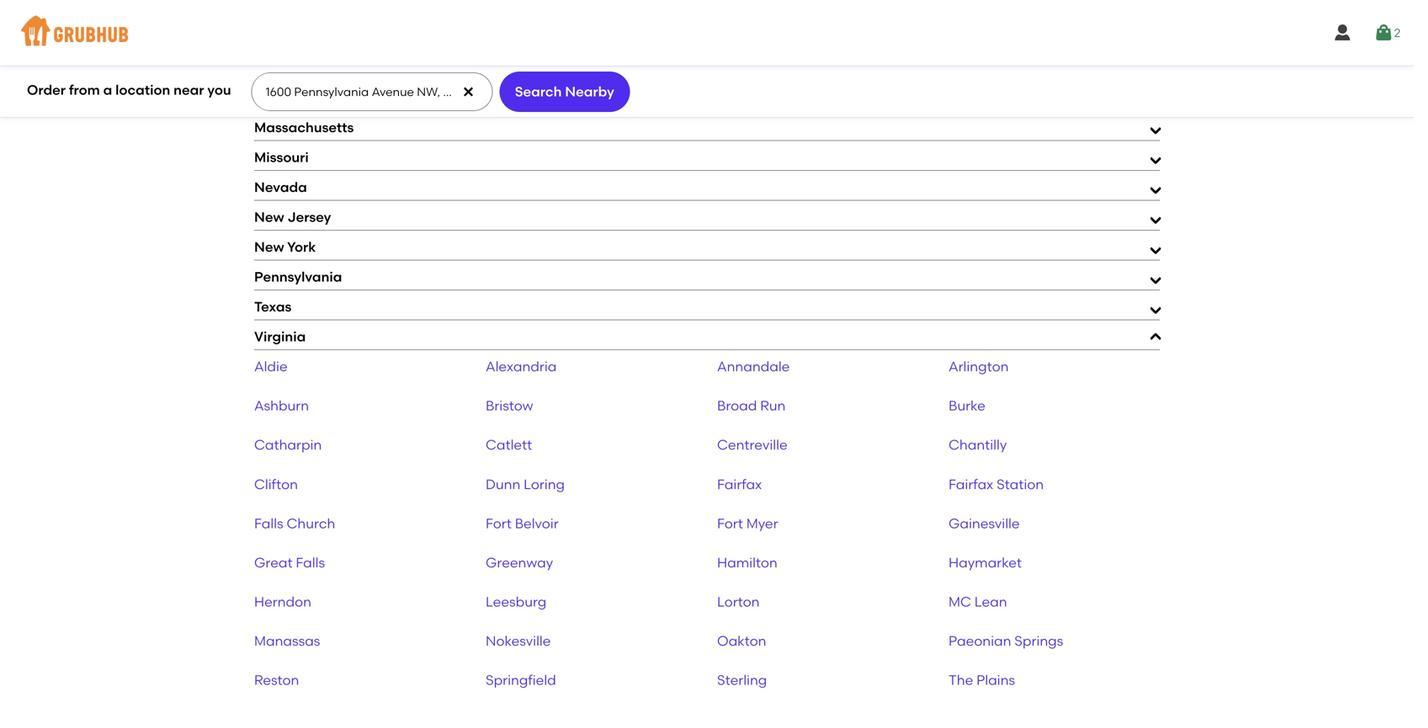 Task type: describe. For each thing, give the bounding box(es) containing it.
order from a location near you
[[27, 82, 231, 98]]

2 button
[[1375, 18, 1401, 48]]

arlington
[[949, 358, 1009, 375]]

arlington link
[[949, 358, 1009, 375]]

lorton link
[[718, 594, 760, 610]]

sterling link
[[718, 672, 767, 688]]

paeonian springs link
[[949, 633, 1064, 649]]

0 horizontal spatial falls
[[254, 515, 284, 532]]

great
[[254, 554, 293, 571]]

belvoir
[[515, 515, 559, 532]]

manassas
[[254, 633, 320, 649]]

nokesville link
[[486, 633, 551, 649]]

nevada
[[254, 179, 307, 195]]

loring
[[524, 476, 565, 492]]

pennsylvania
[[254, 269, 342, 285]]

catlett link
[[486, 437, 532, 453]]

alexandria
[[486, 358, 557, 375]]

the plains
[[949, 672, 1016, 688]]

bristow link
[[486, 398, 534, 414]]

clifton
[[254, 476, 298, 492]]

falls church
[[254, 515, 335, 532]]

chantilly
[[949, 437, 1007, 453]]

oakton
[[718, 633, 767, 649]]

alexandria link
[[486, 358, 557, 375]]

near
[[174, 82, 204, 98]]

leesburg
[[486, 594, 547, 610]]

gainesville
[[949, 515, 1020, 532]]

greenway link
[[486, 554, 553, 571]]

lorton
[[718, 594, 760, 610]]

ashburn
[[254, 398, 309, 414]]

broad
[[718, 398, 757, 414]]

annandale
[[718, 358, 790, 375]]

virginia
[[254, 329, 306, 345]]

mc lean
[[949, 594, 1008, 610]]

new for new jersey
[[254, 209, 284, 225]]

2
[[1395, 26, 1401, 40]]

fort for fort myer
[[718, 515, 744, 532]]

nokesville
[[486, 633, 551, 649]]

catharpin
[[254, 437, 322, 453]]

fort myer link
[[718, 515, 779, 532]]

dunn loring link
[[486, 476, 565, 492]]

fort belvoir
[[486, 515, 559, 532]]

aldie
[[254, 358, 288, 375]]

centreville link
[[718, 437, 788, 453]]

herndon
[[254, 594, 312, 610]]

woodstock
[[486, 80, 560, 96]]

search
[[515, 83, 562, 100]]

hamilton link
[[718, 554, 778, 571]]

1 vertical spatial falls
[[296, 554, 325, 571]]

main navigation navigation
[[0, 0, 1415, 66]]

woodstock link
[[486, 80, 560, 96]]

woodbine link
[[254, 80, 322, 96]]

new jersey
[[254, 209, 331, 225]]

springfield link
[[486, 672, 557, 688]]

lean
[[975, 594, 1008, 610]]

you
[[207, 82, 231, 98]]

myer
[[747, 515, 779, 532]]

burke link
[[949, 398, 986, 414]]

plains
[[977, 672, 1016, 688]]

new for new york
[[254, 239, 284, 255]]

haymarket link
[[949, 554, 1022, 571]]

gainesville link
[[949, 515, 1020, 532]]



Task type: vqa. For each thing, say whether or not it's contained in the screenshot.
cream
no



Task type: locate. For each thing, give the bounding box(es) containing it.
fort left myer
[[718, 515, 744, 532]]

run
[[761, 398, 786, 414]]

1 fort from the left
[[486, 515, 512, 532]]

leesburg link
[[486, 594, 547, 610]]

mc lean link
[[949, 594, 1008, 610]]

haymarket
[[949, 554, 1022, 571]]

falls church link
[[254, 515, 335, 532]]

fort left belvoir
[[486, 515, 512, 532]]

missouri
[[254, 149, 309, 165]]

springs
[[1015, 633, 1064, 649]]

fairfax link
[[718, 476, 762, 492]]

jersey
[[288, 209, 331, 225]]

search nearby
[[515, 83, 615, 100]]

new down nevada
[[254, 209, 284, 225]]

dunn loring
[[486, 476, 565, 492]]

falls right 'great'
[[296, 554, 325, 571]]

fairfax up fort myer link
[[718, 476, 762, 492]]

broad run link
[[718, 398, 786, 414]]

fort myer
[[718, 515, 779, 532]]

fairfax station
[[949, 476, 1044, 492]]

fairfax down chantilly
[[949, 476, 994, 492]]

Search Address search field
[[252, 73, 491, 110]]

manassas link
[[254, 633, 320, 649]]

2 new from the top
[[254, 239, 284, 255]]

catharpin link
[[254, 437, 322, 453]]

1 horizontal spatial falls
[[296, 554, 325, 571]]

0 vertical spatial new
[[254, 209, 284, 225]]

1 horizontal spatial svg image
[[1333, 23, 1354, 43]]

nearby
[[565, 83, 615, 100]]

1 horizontal spatial fort
[[718, 515, 744, 532]]

1 new from the top
[[254, 209, 284, 225]]

catlett
[[486, 437, 532, 453]]

location
[[116, 82, 170, 98]]

station
[[997, 476, 1044, 492]]

new left york
[[254, 239, 284, 255]]

centreville
[[718, 437, 788, 453]]

falls
[[254, 515, 284, 532], [296, 554, 325, 571]]

0 horizontal spatial fort
[[486, 515, 512, 532]]

hamilton
[[718, 554, 778, 571]]

greenway
[[486, 554, 553, 571]]

woodbine
[[254, 80, 322, 96]]

dunn
[[486, 476, 521, 492]]

new york
[[254, 239, 316, 255]]

chantilly link
[[949, 437, 1007, 453]]

svg image
[[1333, 23, 1354, 43], [1375, 23, 1395, 43], [462, 85, 475, 99]]

clifton link
[[254, 476, 298, 492]]

great falls link
[[254, 554, 325, 571]]

church
[[287, 515, 335, 532]]

great falls
[[254, 554, 325, 571]]

paeonian
[[949, 633, 1012, 649]]

falls up 'great'
[[254, 515, 284, 532]]

fairfax station link
[[949, 476, 1044, 492]]

a
[[103, 82, 112, 98]]

0 horizontal spatial svg image
[[462, 85, 475, 99]]

annandale link
[[718, 358, 790, 375]]

bristow
[[486, 398, 534, 414]]

1 horizontal spatial fairfax
[[949, 476, 994, 492]]

the plains link
[[949, 672, 1016, 688]]

fairfax
[[718, 476, 762, 492], [949, 476, 994, 492]]

paeonian springs
[[949, 633, 1064, 649]]

the
[[949, 672, 974, 688]]

2 fairfax from the left
[[949, 476, 994, 492]]

broad run
[[718, 398, 786, 414]]

2 fort from the left
[[718, 515, 744, 532]]

search nearby button
[[500, 72, 630, 112]]

1 fairfax from the left
[[718, 476, 762, 492]]

fort belvoir link
[[486, 515, 559, 532]]

springfield
[[486, 672, 557, 688]]

massachusetts
[[254, 119, 354, 135]]

0 vertical spatial falls
[[254, 515, 284, 532]]

mc
[[949, 594, 972, 610]]

from
[[69, 82, 100, 98]]

2 horizontal spatial svg image
[[1375, 23, 1395, 43]]

order
[[27, 82, 66, 98]]

york
[[287, 239, 316, 255]]

1 vertical spatial new
[[254, 239, 284, 255]]

oakton link
[[718, 633, 767, 649]]

fairfax for fairfax link
[[718, 476, 762, 492]]

burke
[[949, 398, 986, 414]]

fairfax for fairfax station
[[949, 476, 994, 492]]

0 horizontal spatial fairfax
[[718, 476, 762, 492]]

new
[[254, 209, 284, 225], [254, 239, 284, 255]]

texas
[[254, 299, 292, 315]]

svg image inside 2 button
[[1375, 23, 1395, 43]]

ashburn link
[[254, 398, 309, 414]]

aldie link
[[254, 358, 288, 375]]

reston
[[254, 672, 299, 688]]

herndon link
[[254, 594, 312, 610]]

reston link
[[254, 672, 299, 688]]

fort for fort belvoir
[[486, 515, 512, 532]]

sterling
[[718, 672, 767, 688]]



